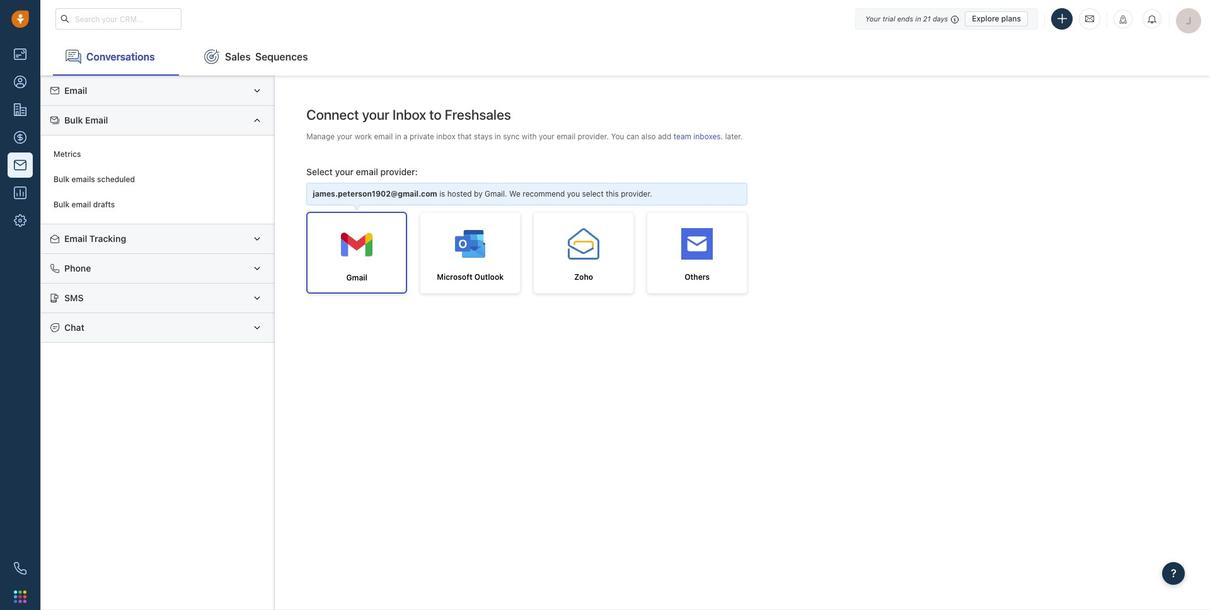 Task type: locate. For each thing, give the bounding box(es) containing it.
your left "work"
[[337, 132, 353, 141]]

2 vertical spatial email
[[64, 233, 87, 244]]

hosted
[[447, 189, 472, 199]]

bulk emails scheduled link
[[47, 167, 268, 192]]

0 vertical spatial provider.
[[578, 132, 609, 141]]

freshworks switcher image
[[14, 591, 26, 603]]

bulk inside bulk email drafts link
[[54, 200, 70, 210]]

your
[[362, 107, 390, 123], [337, 132, 353, 141], [539, 132, 555, 141], [335, 166, 354, 177]]

your right select
[[335, 166, 354, 177]]

bulk inside bulk emails scheduled link
[[54, 175, 70, 184]]

in left a
[[395, 132, 401, 141]]

0 horizontal spatial in
[[395, 132, 401, 141]]

trial
[[883, 14, 896, 22]]

chat
[[64, 322, 84, 333]]

freshsales
[[445, 107, 511, 123]]

sales sequences link
[[192, 38, 321, 76]]

gmail.
[[485, 189, 507, 199]]

a
[[403, 132, 408, 141]]

microsoft outlook
[[437, 273, 504, 282]]

inbox
[[436, 132, 456, 141]]

email
[[64, 85, 87, 96], [85, 115, 108, 125], [64, 233, 87, 244]]

email up phone
[[64, 233, 87, 244]]

connect your inbox to freshsales
[[307, 107, 511, 123]]

0 vertical spatial email
[[64, 85, 87, 96]]

zoho
[[574, 273, 593, 282]]

you
[[611, 132, 624, 141]]

days
[[933, 14, 948, 22]]

your
[[866, 14, 881, 22]]

others
[[685, 273, 710, 282]]

2 vertical spatial bulk
[[54, 200, 70, 210]]

tab list containing conversations
[[40, 38, 1210, 76]]

email up bulk email
[[64, 85, 87, 96]]

in left sync
[[495, 132, 501, 141]]

email up bulk emails scheduled at the left
[[85, 115, 108, 125]]

your trial ends in 21 days
[[866, 14, 948, 22]]

1 horizontal spatial in
[[495, 132, 501, 141]]

metrics
[[54, 150, 81, 159]]

1 vertical spatial bulk
[[54, 175, 70, 184]]

team inboxes. link
[[674, 132, 725, 141]]

later.
[[725, 132, 743, 141]]

phone image
[[14, 562, 26, 575]]

metrics link
[[47, 142, 268, 167]]

select
[[582, 189, 604, 199]]

Search your CRM... text field
[[55, 8, 182, 30]]

manage your work email in a private inbox that stays in sync with your email provider. you can also add team inboxes. later.
[[307, 132, 743, 141]]

bulk up metrics at top
[[64, 115, 83, 125]]

that
[[458, 132, 472, 141]]

tab list
[[40, 38, 1210, 76]]

recommend
[[523, 189, 565, 199]]

provider. left you
[[578, 132, 609, 141]]

provider:
[[380, 166, 418, 177]]

gmail link
[[307, 212, 407, 294]]

bulk
[[64, 115, 83, 125], [54, 175, 70, 184], [54, 200, 70, 210]]

in left "21"
[[916, 14, 921, 22]]

provider. right this
[[621, 189, 652, 199]]

email
[[374, 132, 393, 141], [557, 132, 576, 141], [356, 166, 378, 177], [72, 200, 91, 210]]

email right "work"
[[374, 132, 393, 141]]

zoho link
[[533, 212, 634, 294]]

gmail
[[346, 273, 367, 283]]

1 vertical spatial provider.
[[621, 189, 652, 199]]

james.peterson1902@gmail.com is hosted by gmail. we recommend you select this provider.
[[313, 189, 652, 199]]

bulk email
[[64, 115, 108, 125]]

phone
[[64, 263, 91, 274]]

your up "work"
[[362, 107, 390, 123]]

email image
[[1086, 13, 1094, 24]]

bulk for bulk emails scheduled
[[54, 175, 70, 184]]

provider.
[[578, 132, 609, 141], [621, 189, 652, 199]]

bulk down bulk emails scheduled at the left
[[54, 200, 70, 210]]

we
[[509, 189, 521, 199]]

inbox
[[393, 107, 426, 123]]

inboxes.
[[694, 132, 723, 141]]

is
[[439, 189, 445, 199]]

bulk email drafts
[[54, 200, 115, 210]]

0 vertical spatial bulk
[[64, 115, 83, 125]]

also
[[642, 132, 656, 141]]

this
[[606, 189, 619, 199]]

your for to
[[362, 107, 390, 123]]

bulk left emails on the top of page
[[54, 175, 70, 184]]

in
[[916, 14, 921, 22], [395, 132, 401, 141], [495, 132, 501, 141]]

sales
[[225, 51, 251, 62]]



Task type: vqa. For each thing, say whether or not it's contained in the screenshot.
Tab List containing Conversations
yes



Task type: describe. For each thing, give the bounding box(es) containing it.
you
[[567, 189, 580, 199]]

sync
[[503, 132, 520, 141]]

email right with
[[557, 132, 576, 141]]

email left drafts
[[72, 200, 91, 210]]

explore
[[972, 14, 1000, 23]]

to
[[429, 107, 442, 123]]

email up james.peterson1902@gmail.com
[[356, 166, 378, 177]]

add
[[658, 132, 672, 141]]

bulk for bulk email
[[64, 115, 83, 125]]

your for email
[[337, 132, 353, 141]]

others link
[[647, 212, 748, 294]]

explore plans link
[[965, 11, 1028, 26]]

scheduled
[[97, 175, 135, 184]]

manage
[[307, 132, 335, 141]]

email tracking
[[64, 233, 126, 244]]

phone element
[[8, 556, 33, 581]]

with
[[522, 132, 537, 141]]

james.peterson1902@gmail.com
[[313, 189, 437, 199]]

ends
[[898, 14, 914, 22]]

plans
[[1002, 14, 1021, 23]]

your for provider:
[[335, 166, 354, 177]]

1 vertical spatial email
[[85, 115, 108, 125]]

microsoft
[[437, 273, 473, 282]]

your right with
[[539, 132, 555, 141]]

select
[[307, 166, 333, 177]]

connect
[[307, 107, 359, 123]]

outlook
[[475, 273, 504, 282]]

2 horizontal spatial in
[[916, 14, 921, 22]]

emails
[[72, 175, 95, 184]]

private
[[410, 132, 434, 141]]

drafts
[[93, 200, 115, 210]]

sales sequences
[[225, 51, 308, 62]]

explore plans
[[972, 14, 1021, 23]]

work
[[355, 132, 372, 141]]

email for email tracking
[[64, 233, 87, 244]]

by
[[474, 189, 483, 199]]

select your email provider:
[[307, 166, 418, 177]]

21
[[923, 14, 931, 22]]

conversations
[[86, 51, 155, 62]]

bulk for bulk email drafts
[[54, 200, 70, 210]]

conversations link
[[53, 38, 179, 76]]

can
[[627, 132, 639, 141]]

1 horizontal spatial provider.
[[621, 189, 652, 199]]

email for email
[[64, 85, 87, 96]]

0 horizontal spatial provider.
[[578, 132, 609, 141]]

sms
[[64, 292, 84, 303]]

bulk email drafts link
[[47, 192, 268, 217]]

tracking
[[89, 233, 126, 244]]

sequences
[[255, 51, 308, 62]]

team
[[674, 132, 692, 141]]

stays
[[474, 132, 493, 141]]

microsoft outlook link
[[420, 212, 521, 294]]

bulk emails scheduled
[[54, 175, 135, 184]]



